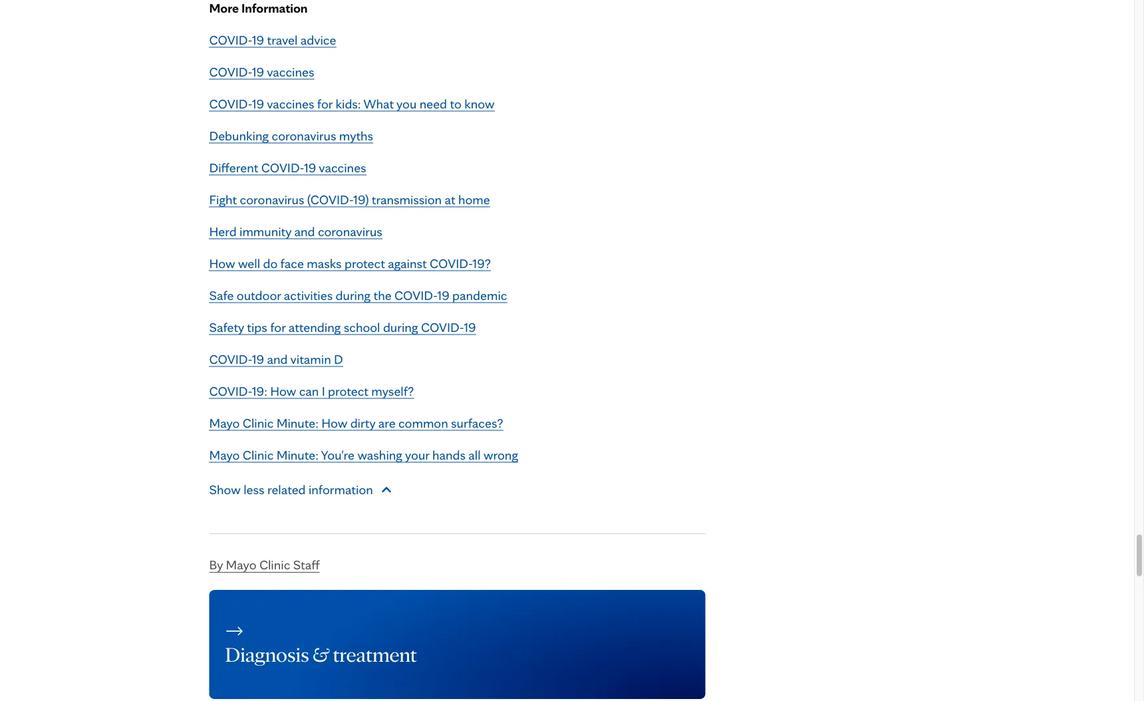 Task type: describe. For each thing, give the bounding box(es) containing it.
mayo clinic minute: how dirty are common surfaces?
[[209, 415, 503, 431]]

how well do face masks protect against covid-19?
[[209, 255, 491, 271]]

1 vertical spatial for
[[270, 319, 286, 335]]

(covid-
[[307, 191, 353, 207]]

19:
[[252, 383, 267, 399]]

information
[[309, 482, 373, 498]]

myself?
[[372, 383, 414, 399]]

travel
[[267, 32, 298, 48]]

safety tips for attending school during covid-19
[[209, 319, 476, 335]]

against
[[388, 255, 427, 271]]

covid-19 vaccines link
[[209, 63, 314, 79]]

staff
[[293, 557, 320, 573]]

different
[[209, 159, 258, 175]]

treatment
[[333, 641, 417, 667]]

common
[[399, 415, 448, 431]]

fight coronavirus (covid-19) transmission at home
[[209, 191, 490, 207]]

safe
[[209, 287, 234, 303]]

1 horizontal spatial how
[[270, 383, 296, 399]]

surfaces?
[[451, 415, 503, 431]]

know
[[465, 95, 495, 111]]

clinic for mayo clinic minute: you're washing your hands all wrong
[[243, 447, 274, 463]]

minute: for how
[[277, 415, 319, 431]]

and for coronavirus
[[294, 223, 315, 239]]

immunity
[[240, 223, 292, 239]]

covid-19 and vitamin d
[[209, 351, 343, 367]]

vaccines for covid-19 vaccines
[[267, 63, 314, 79]]

the
[[374, 287, 392, 303]]

can
[[299, 383, 319, 399]]

do
[[263, 255, 278, 271]]

19)
[[353, 191, 369, 207]]

to
[[450, 95, 462, 111]]

wrong
[[484, 447, 518, 463]]

safety
[[209, 319, 244, 335]]

&
[[313, 641, 329, 667]]

activities
[[284, 287, 333, 303]]

all
[[469, 447, 481, 463]]

pandemic
[[453, 287, 507, 303]]

attending
[[289, 319, 341, 335]]

d
[[334, 351, 343, 367]]

covid-19 and vitamin d link
[[209, 351, 343, 367]]

vaccines for covid-19 vaccines for kids: what you need to know
[[267, 95, 314, 111]]

less
[[244, 482, 265, 498]]

minute: for you're
[[277, 447, 319, 463]]

show
[[209, 482, 241, 498]]

safe outdoor activities during the covid-19 pandemic link
[[209, 287, 507, 303]]

are
[[378, 415, 396, 431]]

herd immunity and coronavirus link
[[209, 223, 382, 239]]

safety tips for attending school during covid-19 link
[[209, 319, 476, 335]]

different covid-19 vaccines link
[[209, 159, 366, 175]]

hands
[[432, 447, 466, 463]]

covid-19 travel advice
[[209, 32, 336, 48]]

coronavirus for debunking
[[272, 127, 336, 143]]

debunking
[[209, 127, 269, 143]]

fight coronavirus (covid-19) transmission at home link
[[209, 191, 490, 207]]

covid-19 vaccines
[[209, 63, 314, 79]]

2 vertical spatial coronavirus
[[318, 223, 382, 239]]

outdoor
[[237, 287, 281, 303]]

need
[[420, 95, 447, 111]]

vitamin
[[290, 351, 331, 367]]

diagnosis & treatment link
[[209, 590, 706, 699]]

19 left 'pandemic'
[[437, 287, 450, 303]]

covid-19 vaccines for kids: what you need to know
[[209, 95, 495, 111]]

covid- up covid-19 vaccines
[[209, 32, 252, 48]]

covid-19 travel advice link
[[209, 32, 336, 48]]

covid- down covid-19 and vitamin d
[[209, 383, 252, 399]]

protect for masks
[[345, 255, 385, 271]]

i
[[322, 383, 325, 399]]

by
[[209, 557, 223, 573]]

masks
[[307, 255, 342, 271]]

0 vertical spatial during
[[336, 287, 371, 303]]

19 down tips
[[252, 351, 264, 367]]

how well do face masks protect against covid-19? link
[[209, 255, 491, 271]]



Task type: vqa. For each thing, say whether or not it's contained in the screenshot.
—
no



Task type: locate. For each thing, give the bounding box(es) containing it.
vaccines up "debunking coronavirus myths" link
[[267, 95, 314, 111]]

covid- down 'pandemic'
[[421, 319, 464, 335]]

covid- down against
[[395, 287, 437, 303]]

covid- up 'pandemic'
[[430, 255, 473, 271]]

vaccines down travel
[[267, 63, 314, 79]]

diagnosis & treatment
[[225, 641, 417, 667]]

covid- down covid-19 travel advice
[[209, 63, 252, 79]]

coronavirus up immunity at the top left of the page
[[240, 191, 304, 207]]

home
[[458, 191, 490, 207]]

2 minute: from the top
[[277, 447, 319, 463]]

2 horizontal spatial how
[[322, 415, 348, 431]]

covid-19: how can i protect myself? link
[[209, 383, 414, 399]]

advice
[[301, 32, 336, 48]]

vaccines
[[267, 63, 314, 79], [267, 95, 314, 111], [319, 159, 366, 175]]

0 horizontal spatial for
[[270, 319, 286, 335]]

covid- up debunking
[[209, 95, 252, 111]]

0 vertical spatial vaccines
[[267, 63, 314, 79]]

protect up 'safe outdoor activities during the covid-19 pandemic'
[[345, 255, 385, 271]]

0 vertical spatial clinic
[[243, 415, 274, 431]]

how left well
[[209, 255, 235, 271]]

clinic left the staff
[[259, 557, 290, 573]]

covid-19 vaccines for kids: what you need to know link
[[209, 95, 495, 111]]

19?
[[473, 255, 491, 271]]

transmission
[[372, 191, 442, 207]]

kids:
[[336, 95, 361, 111]]

19 down 'pandemic'
[[464, 319, 476, 335]]

1 vertical spatial minute:
[[277, 447, 319, 463]]

2 vertical spatial vaccines
[[319, 159, 366, 175]]

2 vertical spatial clinic
[[259, 557, 290, 573]]

0 vertical spatial and
[[294, 223, 315, 239]]

herd immunity and coronavirus
[[209, 223, 382, 239]]

debunking coronavirus myths
[[209, 127, 373, 143]]

for right tips
[[270, 319, 286, 335]]

19 down covid-19 travel advice
[[252, 63, 264, 79]]

for left kids:
[[317, 95, 333, 111]]

19 down 'covid-19 vaccines' link
[[252, 95, 264, 111]]

related
[[267, 482, 306, 498]]

1 vertical spatial coronavirus
[[240, 191, 304, 207]]

during down the
[[383, 319, 418, 335]]

you're
[[321, 447, 355, 463]]

and up the face
[[294, 223, 315, 239]]

mayo for mayo clinic minute: how dirty are common surfaces?
[[209, 415, 240, 431]]

mayo clinic minute: you're washing your hands all wrong link
[[209, 447, 518, 463]]

0 vertical spatial how
[[209, 255, 235, 271]]

clinic up less
[[243, 447, 274, 463]]

school
[[344, 319, 380, 335]]

1 vertical spatial mayo
[[209, 447, 240, 463]]

0 vertical spatial protect
[[345, 255, 385, 271]]

0 horizontal spatial during
[[336, 287, 371, 303]]

minute:
[[277, 415, 319, 431], [277, 447, 319, 463]]

you
[[397, 95, 417, 111]]

debunking coronavirus myths link
[[209, 127, 373, 143]]

covid-
[[209, 32, 252, 48], [209, 63, 252, 79], [209, 95, 252, 111], [261, 159, 304, 175], [430, 255, 473, 271], [395, 287, 437, 303], [421, 319, 464, 335], [209, 351, 252, 367], [209, 383, 252, 399]]

coronavirus up how well do face masks protect against covid-19? link
[[318, 223, 382, 239]]

well
[[238, 255, 260, 271]]

by mayo clinic staff
[[209, 557, 320, 573]]

at
[[445, 191, 456, 207]]

myths
[[339, 127, 373, 143]]

1 vertical spatial during
[[383, 319, 418, 335]]

during
[[336, 287, 371, 303], [383, 319, 418, 335]]

and left vitamin
[[267, 351, 288, 367]]

face
[[281, 255, 304, 271]]

covid-19: how can i protect myself?
[[209, 383, 414, 399]]

vaccines up fight coronavirus (covid-19) transmission at home link
[[319, 159, 366, 175]]

0 vertical spatial for
[[317, 95, 333, 111]]

1 vertical spatial how
[[270, 383, 296, 399]]

your
[[405, 447, 430, 463]]

show less related information button
[[209, 480, 393, 499]]

for
[[317, 95, 333, 111], [270, 319, 286, 335]]

during left the
[[336, 287, 371, 303]]

2 vertical spatial how
[[322, 415, 348, 431]]

minute: up show less related information button
[[277, 447, 319, 463]]

safe outdoor activities during the covid-19 pandemic
[[209, 287, 507, 303]]

mayo clinic minute: how dirty are common surfaces? link
[[209, 415, 503, 431]]

covid- down debunking coronavirus myths
[[261, 159, 304, 175]]

0 vertical spatial minute:
[[277, 415, 319, 431]]

coronavirus
[[272, 127, 336, 143], [240, 191, 304, 207], [318, 223, 382, 239]]

covid- down the safety
[[209, 351, 252, 367]]

protect
[[345, 255, 385, 271], [328, 383, 369, 399]]

mayo
[[209, 415, 240, 431], [209, 447, 240, 463], [226, 557, 257, 573]]

clinic for mayo clinic minute: how dirty are common surfaces?
[[243, 415, 274, 431]]

protect for i
[[328, 383, 369, 399]]

protect right i
[[328, 383, 369, 399]]

1 horizontal spatial and
[[294, 223, 315, 239]]

and
[[294, 223, 315, 239], [267, 351, 288, 367]]

minute: down can
[[277, 415, 319, 431]]

washing
[[358, 447, 403, 463]]

how
[[209, 255, 235, 271], [270, 383, 296, 399], [322, 415, 348, 431]]

19 down debunking coronavirus myths
[[304, 159, 316, 175]]

show less related information
[[209, 482, 373, 498]]

fight
[[209, 191, 237, 207]]

0 horizontal spatial and
[[267, 351, 288, 367]]

how left dirty
[[322, 415, 348, 431]]

19
[[252, 32, 264, 48], [252, 63, 264, 79], [252, 95, 264, 111], [304, 159, 316, 175], [437, 287, 450, 303], [464, 319, 476, 335], [252, 351, 264, 367]]

1 horizontal spatial during
[[383, 319, 418, 335]]

1 vertical spatial protect
[[328, 383, 369, 399]]

0 horizontal spatial how
[[209, 255, 235, 271]]

1 minute: from the top
[[277, 415, 319, 431]]

tips
[[247, 319, 267, 335]]

by mayo clinic staff link
[[209, 557, 320, 573]]

clinic down 19:
[[243, 415, 274, 431]]

how right 19:
[[270, 383, 296, 399]]

2 vertical spatial mayo
[[226, 557, 257, 573]]

1 vertical spatial and
[[267, 351, 288, 367]]

clinic
[[243, 415, 274, 431], [243, 447, 274, 463], [259, 557, 290, 573]]

1 vertical spatial clinic
[[243, 447, 274, 463]]

different covid-19 vaccines
[[209, 159, 366, 175]]

1 horizontal spatial for
[[317, 95, 333, 111]]

dirty
[[350, 415, 376, 431]]

1 vertical spatial vaccines
[[267, 95, 314, 111]]

mayo clinic minute: you're washing your hands all wrong
[[209, 447, 518, 463]]

what
[[364, 95, 394, 111]]

coronavirus for fight
[[240, 191, 304, 207]]

coronavirus up different covid-19 vaccines
[[272, 127, 336, 143]]

0 vertical spatial coronavirus
[[272, 127, 336, 143]]

herd
[[209, 223, 237, 239]]

19 left travel
[[252, 32, 264, 48]]

diagnosis
[[225, 641, 309, 667]]

0 vertical spatial mayo
[[209, 415, 240, 431]]

and for vitamin
[[267, 351, 288, 367]]

mayo for mayo clinic minute: you're washing your hands all wrong
[[209, 447, 240, 463]]



